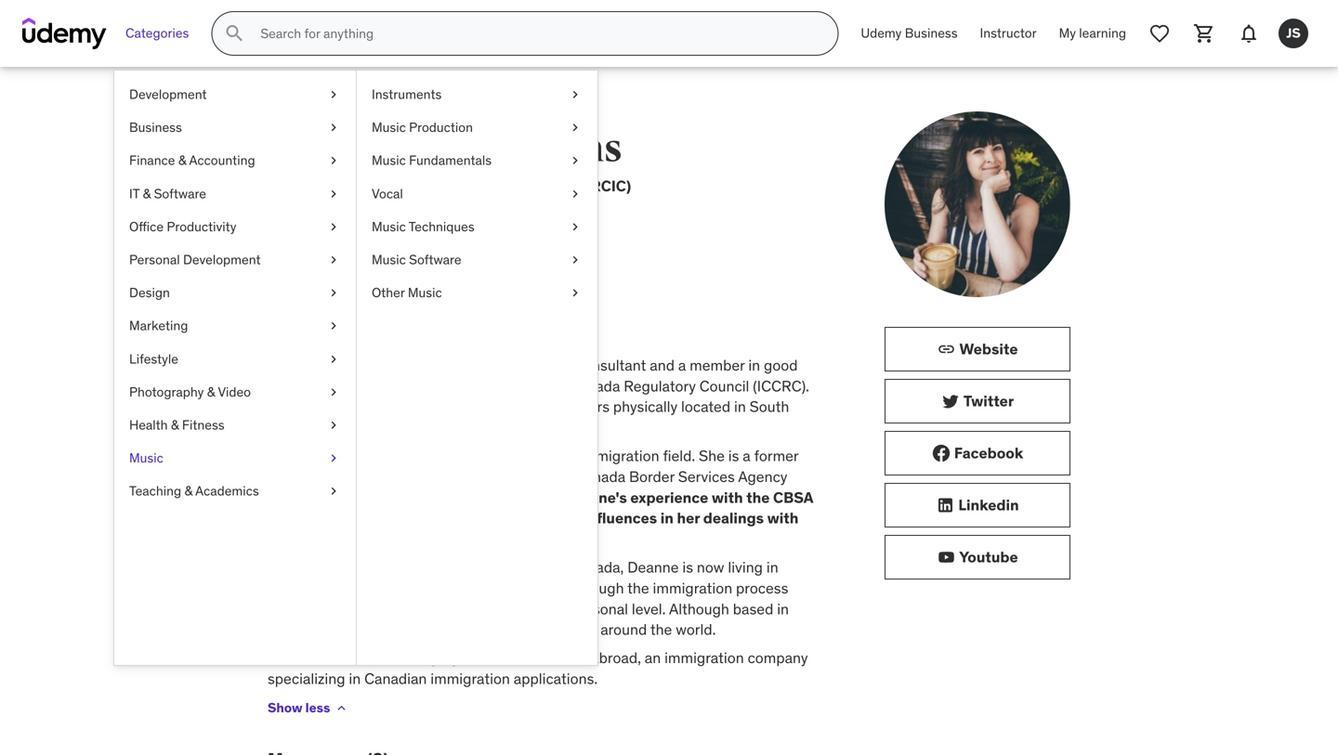 Task type: vqa. For each thing, say whether or not it's contained in the screenshot.
Immigration inside the Instructor Deanne Acres-Lans Regulated Canadian Immigration Consultant (RCIC)
yes



Task type: locate. For each thing, give the bounding box(es) containing it.
deanne inside deanne has over ten years of experience in the immigration field. she is a former border services officer, having worked for the canada border services agency (cbsa) for over five years
[[268, 447, 319, 466]]

finance & accounting link
[[114, 144, 356, 177]]

africa.
[[268, 418, 310, 437], [407, 579, 449, 598]]

xsmall image
[[568, 119, 583, 137], [568, 152, 583, 170], [326, 185, 341, 203], [326, 218, 341, 236], [326, 251, 341, 269], [326, 284, 341, 302], [568, 284, 583, 302], [326, 317, 341, 335], [326, 350, 341, 368], [326, 383, 341, 401], [326, 449, 341, 468], [326, 483, 341, 501]]

instructor deanne acres-lans regulated canadian immigration consultant (rcic)
[[268, 111, 631, 195]]

the only
[[399, 398, 452, 417]]

world.
[[676, 621, 716, 640]]

2 vertical spatial and
[[317, 600, 342, 619]]

0 vertical spatial clients
[[492, 600, 536, 619]]

xsmall image for music software
[[568, 251, 583, 269]]

xsmall image for office productivity
[[326, 218, 341, 236]]

1 vertical spatial development
[[183, 251, 261, 268]]

a down "me"
[[341, 356, 349, 375]]

xsmall image inside 'instruments' link
[[568, 86, 583, 104]]

xsmall image inside music software link
[[568, 251, 583, 269]]

consultant
[[504, 176, 583, 195], [574, 356, 646, 375]]

0 vertical spatial regulated
[[268, 176, 341, 195]]

business right udemy
[[905, 25, 958, 42]]

1 horizontal spatial on
[[539, 600, 556, 619]]

reviews
[[378, 224, 430, 241]]

total students
[[268, 224, 356, 241]]

twitter
[[964, 392, 1014, 411]]

0 horizontal spatial and
[[317, 600, 342, 619]]

xsmall image inside office productivity link
[[326, 218, 341, 236]]

any down does
[[268, 530, 293, 549]]

years
[[407, 447, 442, 466], [400, 488, 435, 507]]

1 vertical spatial of
[[446, 447, 459, 466]]

regulatory
[[624, 377, 696, 396]]

0 horizontal spatial business
[[129, 119, 182, 136]]

to right relate
[[450, 600, 463, 619]]

instructor for instructor
[[980, 25, 1037, 42]]

business inside "link"
[[905, 25, 958, 42]]

experience inside deanne has over ten years of experience in the immigration field. she is a former border services officer, having worked for the canada border services agency (cbsa) for over five years
[[462, 447, 536, 466]]

fitness
[[182, 417, 225, 434]]

students
[[301, 224, 356, 241]]

deanne up 'vocal'
[[268, 124, 409, 173]]

business up finance
[[129, 119, 182, 136]]

1 horizontal spatial instructor
[[980, 25, 1037, 42]]

a
[[341, 356, 349, 375], [678, 356, 686, 375], [743, 447, 751, 466], [560, 600, 567, 619]]

has left ten
[[323, 447, 346, 466]]

in down process
[[777, 600, 789, 619]]

immigration up the deanne's
[[580, 447, 660, 466]]

xsmall image inside personal development link
[[326, 251, 341, 269]]

experience up worked
[[462, 447, 536, 466]]

her right offers
[[453, 621, 475, 640]]

south
[[750, 398, 789, 417], [364, 579, 404, 598], [268, 621, 307, 640]]

xsmall image inside design link
[[326, 284, 341, 302]]

xsmall image for music
[[326, 449, 341, 468]]

canada up members
[[570, 377, 620, 396]]

notifications image
[[1238, 22, 1260, 45]]

five
[[372, 488, 396, 507]]

1 horizontal spatial with
[[712, 488, 743, 507]]

small image left twitter
[[942, 392, 960, 411]]

software
[[154, 185, 206, 202], [409, 251, 462, 268]]

on
[[452, 530, 470, 549], [539, 600, 556, 619]]

canada up applications.
[[536, 649, 586, 668]]

the inside deanne is a regulated canadian immigration consultant and a member in good standing with the immigration consultants of canada regulatory council (iccrc). deanne is currently the only active iccrc members physically located in south africa.
[[361, 377, 382, 396]]

officer,
[[377, 467, 424, 486]]

xsmall image inside music production link
[[568, 119, 583, 137]]

ten
[[382, 447, 403, 466]]

small image inside 'linkedin' link
[[936, 496, 955, 515]]

years down 'officer,' on the left bottom of page
[[400, 488, 435, 507]]

regulated inside instructor deanne acres-lans regulated canadian immigration consultant (rcic)
[[268, 176, 341, 195]]

xsmall image for personal development
[[326, 251, 341, 269]]

xsmall image for vocal
[[568, 185, 583, 203]]

canadian inside originally born and raised in british columbia canada, deanne is now living in johannesburg south africa. deanne has gone through the immigration process herself and is able to relate to her clients on a personal level. although based in south africa, deanne offers her services to clients around the world. deanne is also the managing director of canada abroad, an immigration company specializing in canadian immigration applications.
[[364, 670, 427, 689]]

1 vertical spatial and
[[368, 558, 393, 577]]

0 vertical spatial instructor
[[980, 25, 1037, 42]]

consultant down lans
[[504, 176, 583, 195]]

1 vertical spatial experience
[[631, 488, 709, 507]]

1 horizontal spatial africa.
[[407, 579, 449, 598]]

immigration inside instructor deanne acres-lans regulated canadian immigration consultant (rcic)
[[414, 176, 501, 195]]

xsmall image
[[326, 86, 341, 104], [568, 86, 583, 104], [326, 119, 341, 137], [326, 152, 341, 170], [568, 185, 583, 203], [568, 218, 583, 236], [568, 251, 583, 269], [326, 416, 341, 435], [334, 701, 349, 716]]

xsmall image for finance & accounting
[[326, 152, 341, 170]]

canada
[[570, 377, 620, 396], [575, 467, 626, 486], [536, 649, 586, 668]]

xsmall image inside health & fitness link
[[326, 416, 341, 435]]

a down gone
[[560, 600, 567, 619]]

a up agency
[[743, 447, 751, 466]]

music software
[[372, 251, 462, 268]]

immigration down director at bottom left
[[431, 670, 510, 689]]

1 vertical spatial has
[[508, 579, 531, 598]]

development down office productivity link
[[183, 251, 261, 268]]

level.
[[632, 600, 666, 619]]

south up able
[[364, 579, 404, 598]]

health & fitness link
[[114, 409, 356, 442]]

marketing
[[129, 318, 188, 334]]

1 horizontal spatial regulated
[[352, 356, 420, 375]]

xsmall image for photography & video
[[326, 383, 341, 401]]

over up afford
[[340, 488, 369, 507]]

xsmall image inside photography & video link
[[326, 383, 341, 401]]

reviews 221
[[378, 224, 430, 275]]

0 vertical spatial south
[[750, 398, 789, 417]]

0 vertical spatial canada
[[570, 377, 620, 396]]

deanne up specializing at left
[[268, 649, 319, 668]]

photography & video link
[[114, 376, 356, 409]]

0 horizontal spatial south
[[268, 621, 307, 640]]

small image for twitter
[[942, 392, 960, 411]]

small image left website
[[937, 340, 956, 359]]

Search for anything text field
[[257, 18, 815, 49]]

to right services
[[536, 621, 550, 640]]

clients down personal
[[553, 621, 597, 640]]

abroad,
[[590, 649, 641, 668]]

xsmall image inside music techniques link
[[568, 218, 583, 236]]

africa. down standing
[[268, 418, 310, 437]]

0 vertical spatial consultant
[[504, 176, 583, 195]]

in up process
[[767, 558, 779, 577]]

immigration
[[414, 176, 501, 195], [490, 356, 570, 375], [386, 377, 466, 396]]

xsmall image inside lifestyle link
[[326, 350, 341, 368]]

for up not
[[319, 488, 337, 507]]

xsmall image inside business link
[[326, 119, 341, 137]]

1 horizontal spatial services
[[678, 467, 735, 486]]

other music
[[372, 284, 442, 301]]

over left ten
[[350, 447, 378, 466]]

xsmall image inside "it & software" link
[[326, 185, 341, 203]]

with inside deanne is a regulated canadian immigration consultant and a member in good standing with the immigration consultants of canada regulatory council (iccrc). deanne is currently the only active iccrc members physically located in south africa.
[[329, 377, 357, 396]]

xsmall image for health & fitness
[[326, 416, 341, 435]]

0 horizontal spatial software
[[154, 185, 206, 202]]

canada inside originally born and raised in british columbia canada, deanne is now living in johannesburg south africa. deanne has gone through the immigration process herself and is able to relate to her clients on a personal level. although based in south africa, deanne offers her services to clients around the world. deanne is also the managing director of canada abroad, an immigration company specializing in canadian immigration applications.
[[536, 649, 586, 668]]

0 horizontal spatial any
[[268, 530, 293, 549]]

udemy
[[861, 25, 902, 42]]

0 vertical spatial with
[[329, 377, 357, 396]]

immigration down fundamentals
[[414, 176, 501, 195]]

music down reviews
[[372, 251, 406, 268]]

instructor inside instructor deanne acres-lans regulated canadian immigration consultant (rcic)
[[268, 111, 351, 127]]

canadian up active
[[424, 356, 487, 375]]

2 vertical spatial of
[[519, 649, 532, 668]]

2 vertical spatial canadian
[[364, 670, 427, 689]]

music for music production
[[372, 119, 406, 136]]

small image left youtube
[[937, 548, 956, 567]]

on up "british"
[[452, 530, 470, 549]]

it
[[129, 185, 140, 202]]

1 vertical spatial over
[[340, 488, 369, 507]]

xsmall image inside music link
[[326, 449, 341, 468]]

for up that
[[528, 467, 546, 486]]

other music link
[[357, 277, 598, 310]]

in up that
[[539, 447, 551, 466]]

has down columbia
[[508, 579, 531, 598]]

marketing link
[[114, 310, 356, 343]]

udemy business
[[861, 25, 958, 42]]

1 horizontal spatial to
[[450, 600, 463, 619]]

xsmall image for marketing
[[326, 317, 341, 335]]

immigration up consultants
[[490, 356, 570, 375]]

& right health
[[171, 417, 179, 434]]

is down "me"
[[326, 356, 337, 375]]

1 horizontal spatial clients
[[553, 621, 597, 640]]

with up dealings
[[712, 488, 743, 507]]

1 horizontal spatial border
[[629, 467, 675, 486]]

1 vertical spatial regulated
[[352, 356, 420, 375]]

the inside (please note that deanne's experience with the cbsa does not afford her any privileges/priority or influences in her dealings with any government agencies on any applications).
[[747, 488, 770, 507]]

0 vertical spatial of
[[553, 377, 566, 396]]

any
[[405, 509, 430, 528], [268, 530, 293, 549], [474, 530, 498, 549]]

& for academics
[[184, 483, 193, 500]]

good
[[764, 356, 798, 375]]

0 horizontal spatial for
[[319, 488, 337, 507]]

of up members
[[553, 377, 566, 396]]

2 horizontal spatial and
[[650, 356, 675, 375]]

to right able
[[391, 600, 405, 619]]

small image inside "website" link
[[937, 340, 956, 359]]

instructor for instructor deanne acres-lans regulated canadian immigration consultant (rcic)
[[268, 111, 351, 127]]

1 vertical spatial business
[[129, 119, 182, 136]]

1 vertical spatial clients
[[553, 621, 597, 640]]

0 vertical spatial business
[[905, 25, 958, 42]]

instructor left the 'my'
[[980, 25, 1037, 42]]

music for music techniques
[[372, 218, 406, 235]]

and up africa,
[[317, 600, 342, 619]]

of up "having"
[[446, 447, 459, 466]]

consultant up members
[[574, 356, 646, 375]]

xsmall image inside finance & accounting link
[[326, 152, 341, 170]]

1 vertical spatial south
[[364, 579, 404, 598]]

music down instruments in the top left of the page
[[372, 119, 406, 136]]

0 horizontal spatial regulated
[[268, 176, 341, 195]]

1 vertical spatial canada
[[575, 467, 626, 486]]

regulated up currently
[[352, 356, 420, 375]]

is left able
[[345, 600, 356, 619]]

her up services
[[467, 600, 488, 619]]

2 vertical spatial with
[[767, 509, 799, 528]]

1 horizontal spatial and
[[368, 558, 393, 577]]

facebook link
[[885, 431, 1071, 476]]

xsmall image for show less
[[334, 701, 349, 716]]

privileges/priority
[[433, 509, 563, 528]]

1 vertical spatial consultant
[[574, 356, 646, 375]]

productivity
[[167, 218, 236, 235]]

wishlist image
[[1149, 22, 1171, 45]]

instructor
[[980, 25, 1037, 42], [268, 111, 351, 127]]

deanne up (cbsa)
[[268, 447, 319, 466]]

xsmall image inside marketing link
[[326, 317, 341, 335]]

1 vertical spatial years
[[400, 488, 435, 507]]

canadian
[[344, 176, 411, 195], [424, 356, 487, 375], [364, 670, 427, 689]]

1 vertical spatial instructor
[[268, 111, 351, 127]]

xsmall image for instruments
[[568, 86, 583, 104]]

small image for youtube
[[937, 548, 956, 567]]

0 horizontal spatial services
[[317, 467, 373, 486]]

show
[[268, 700, 303, 717]]

2 horizontal spatial to
[[536, 621, 550, 640]]

any up agencies
[[405, 509, 430, 528]]

her down five on the bottom left of page
[[379, 509, 402, 528]]

xsmall image for other music
[[568, 284, 583, 302]]

deanne down able
[[356, 621, 408, 640]]

any down privileges/priority
[[474, 530, 498, 549]]

with down cbsa
[[767, 509, 799, 528]]

in right 'influences'
[[661, 509, 674, 528]]

consultant inside deanne is a regulated canadian immigration consultant and a member in good standing with the immigration consultants of canada regulatory council (iccrc). deanne is currently the only active iccrc members physically located in south africa.
[[574, 356, 646, 375]]

0 horizontal spatial africa.
[[268, 418, 310, 437]]

deanne inside instructor deanne acres-lans regulated canadian immigration consultant (rcic)
[[268, 124, 409, 173]]

with up currently
[[329, 377, 357, 396]]

teaching & academics link
[[114, 475, 356, 508]]

worked
[[475, 467, 525, 486]]

is right the she
[[729, 447, 739, 466]]

not
[[306, 509, 329, 528]]

2 horizontal spatial of
[[553, 377, 566, 396]]

2 vertical spatial south
[[268, 621, 307, 640]]

small image
[[937, 340, 956, 359], [942, 392, 960, 411], [936, 496, 955, 515], [937, 548, 956, 567]]

experience
[[462, 447, 536, 466], [631, 488, 709, 507]]

1 horizontal spatial for
[[528, 467, 546, 486]]

teaching
[[129, 483, 181, 500]]

1 vertical spatial africa.
[[407, 579, 449, 598]]

teaching & academics
[[129, 483, 259, 500]]

experience down the field.
[[631, 488, 709, 507]]

years up 'officer,' on the left bottom of page
[[407, 447, 442, 466]]

able
[[360, 600, 388, 619]]

xsmall image for music production
[[568, 119, 583, 137]]

services
[[317, 467, 373, 486], [678, 467, 735, 486]]

0 horizontal spatial has
[[323, 447, 346, 466]]

2 horizontal spatial south
[[750, 398, 789, 417]]

small image inside the twitter link
[[942, 392, 960, 411]]

iccrc
[[499, 398, 543, 417]]

office
[[129, 218, 164, 235]]

0 horizontal spatial instructor
[[268, 111, 351, 127]]

0 vertical spatial experience
[[462, 447, 536, 466]]

of down services
[[519, 649, 532, 668]]

africa. up relate
[[407, 579, 449, 598]]

0 horizontal spatial of
[[446, 447, 459, 466]]

development
[[129, 86, 207, 103], [183, 251, 261, 268]]

xsmall image inside vocal link
[[568, 185, 583, 203]]

now
[[697, 558, 725, 577]]

africa. inside originally born and raised in british columbia canada, deanne is now living in johannesburg south africa. deanne has gone through the immigration process herself and is able to relate to her clients on a personal level. although based in south africa, deanne offers her services to clients around the world. deanne is also the managing director of canada abroad, an immigration company specializing in canadian immigration applications.
[[407, 579, 449, 598]]

0 horizontal spatial to
[[391, 600, 405, 619]]

xsmall image inside music fundamentals link
[[568, 152, 583, 170]]

development down categories dropdown button
[[129, 86, 207, 103]]

0 horizontal spatial with
[[329, 377, 357, 396]]

experience inside (please note that deanne's experience with the cbsa does not afford her any privileges/priority or influences in her dealings with any government agencies on any applications).
[[631, 488, 709, 507]]

cbsa
[[773, 488, 813, 507]]

(cbsa)
[[268, 488, 315, 507]]

linkedin
[[959, 496, 1019, 515]]

deanne up standing
[[271, 356, 323, 375]]

music down 'vocal'
[[372, 218, 406, 235]]

0 horizontal spatial experience
[[462, 447, 536, 466]]

xsmall image inside teaching & academics link
[[326, 483, 341, 501]]

has inside originally born and raised in british columbia canada, deanne is now living in johannesburg south africa. deanne has gone through the immigration process herself and is able to relate to her clients on a personal level. although based in south africa, deanne offers her services to clients around the world. deanne is also the managing director of canada abroad, an immigration company specializing in canadian immigration applications.
[[508, 579, 531, 598]]

immigration down world.
[[665, 649, 744, 668]]

border
[[268, 467, 313, 486], [629, 467, 675, 486]]

xsmall image inside show less button
[[334, 701, 349, 716]]

on inside originally born and raised in british columbia canada, deanne is now living in johannesburg south africa. deanne has gone through the immigration process herself and is able to relate to her clients on a personal level. although based in south africa, deanne offers her services to clients around the world. deanne is also the managing director of canada abroad, an immigration company specializing in canadian immigration applications.
[[539, 600, 556, 619]]

1 horizontal spatial has
[[508, 579, 531, 598]]

1 horizontal spatial business
[[905, 25, 958, 42]]

2 horizontal spatial any
[[474, 530, 498, 549]]

1 horizontal spatial south
[[364, 579, 404, 598]]

software down techniques
[[409, 251, 462, 268]]

1 vertical spatial canadian
[[424, 356, 487, 375]]

herself
[[268, 600, 313, 619]]

regulated up total students
[[268, 176, 341, 195]]

software up office productivity
[[154, 185, 206, 202]]

field.
[[663, 447, 695, 466]]

0 horizontal spatial border
[[268, 467, 313, 486]]

design
[[129, 284, 170, 301]]

1 horizontal spatial of
[[519, 649, 532, 668]]

music techniques link
[[357, 210, 598, 244]]

in left good on the top of page
[[749, 356, 761, 375]]

dealings
[[703, 509, 764, 528]]

acres-
[[416, 124, 533, 173]]

& right teaching
[[184, 483, 193, 500]]

and right born
[[368, 558, 393, 577]]

2 vertical spatial canada
[[536, 649, 586, 668]]

& for software
[[143, 185, 151, 202]]

0 vertical spatial canadian
[[344, 176, 411, 195]]

music software link
[[357, 244, 598, 277]]

of inside deanne is a regulated canadian immigration consultant and a member in good standing with the immigration consultants of canada regulatory council (iccrc). deanne is currently the only active iccrc members physically located in south africa.
[[553, 377, 566, 396]]

& right 'it'
[[143, 185, 151, 202]]

0 vertical spatial africa.
[[268, 418, 310, 437]]

0 vertical spatial has
[[323, 447, 346, 466]]

0 horizontal spatial on
[[452, 530, 470, 549]]

with
[[329, 377, 357, 396], [712, 488, 743, 507], [767, 509, 799, 528]]

1 horizontal spatial any
[[405, 509, 430, 528]]

in
[[749, 356, 761, 375], [734, 398, 746, 417], [539, 447, 551, 466], [661, 509, 674, 528], [441, 558, 453, 577], [767, 558, 779, 577], [777, 600, 789, 619], [349, 670, 361, 689]]

canada up the deanne's
[[575, 467, 626, 486]]

border down the field.
[[629, 467, 675, 486]]

her left dealings
[[677, 509, 700, 528]]

is left now
[[683, 558, 693, 577]]

udemy image
[[22, 18, 107, 49]]

2 vertical spatial immigration
[[386, 377, 466, 396]]

and up the regulatory
[[650, 356, 675, 375]]

canadian up reviews
[[344, 176, 411, 195]]

deanne up level.
[[628, 558, 679, 577]]

& left the video
[[207, 384, 215, 400]]

south down herself
[[268, 621, 307, 640]]

specializing
[[268, 670, 345, 689]]

canadian down managing at left bottom
[[364, 670, 427, 689]]

0 vertical spatial software
[[154, 185, 206, 202]]

clients up services
[[492, 600, 536, 619]]

currently
[[337, 398, 396, 417]]

services down the she
[[678, 467, 735, 486]]

0 vertical spatial immigration
[[414, 176, 501, 195]]

0 vertical spatial for
[[528, 467, 546, 486]]

1 vertical spatial on
[[539, 600, 556, 619]]

xsmall image inside development link
[[326, 86, 341, 104]]

and
[[650, 356, 675, 375], [368, 558, 393, 577], [317, 600, 342, 619]]

0 vertical spatial on
[[452, 530, 470, 549]]

xsmall image for development
[[326, 86, 341, 104]]

1 horizontal spatial experience
[[631, 488, 709, 507]]

services up afford
[[317, 467, 373, 486]]

1 horizontal spatial software
[[409, 251, 462, 268]]

raised
[[396, 558, 437, 577]]

& right finance
[[178, 152, 186, 169]]

small image left linkedin
[[936, 496, 955, 515]]

and inside deanne is a regulated canadian immigration consultant and a member in good standing with the immigration consultants of canada regulatory council (iccrc). deanne is currently the only active iccrc members physically located in south africa.
[[650, 356, 675, 375]]

0 vertical spatial and
[[650, 356, 675, 375]]

small image inside youtube link
[[937, 548, 956, 567]]

xsmall image inside "other music" link
[[568, 284, 583, 302]]

xsmall image for it & software
[[326, 185, 341, 203]]

former
[[754, 447, 799, 466]]

2 horizontal spatial with
[[767, 509, 799, 528]]

instructor up finance & accounting link
[[268, 111, 351, 127]]



Task type: describe. For each thing, give the bounding box(es) containing it.
of inside originally born and raised in british columbia canada, deanne is now living in johannesburg south africa. deanne has gone through the immigration process herself and is able to relate to her clients on a personal level. although based in south africa, deanne offers her services to clients around the world. deanne is also the managing director of canada abroad, an immigration company specializing in canadian immigration applications.
[[519, 649, 532, 668]]

academics
[[195, 483, 259, 500]]

gone
[[535, 579, 569, 598]]

js
[[1287, 25, 1301, 41]]

deanne down "british"
[[453, 579, 504, 598]]

deanne down standing
[[268, 398, 319, 417]]

deanne acres-lans image
[[885, 112, 1071, 297]]

website link
[[885, 327, 1071, 372]]

consultant inside instructor deanne acres-lans regulated canadian immigration consultant (rcic)
[[504, 176, 583, 195]]

a inside deanne has over ten years of experience in the immigration field. she is a former border services officer, having worked for the canada border services agency (cbsa) for over five years
[[743, 447, 751, 466]]

services
[[478, 621, 533, 640]]

production
[[409, 119, 473, 136]]

process
[[736, 579, 789, 598]]

photography
[[129, 384, 204, 400]]

it & software
[[129, 185, 206, 202]]

personal
[[571, 600, 628, 619]]

xsmall image for lifestyle
[[326, 350, 341, 368]]

my learning
[[1059, 25, 1127, 42]]

1 vertical spatial with
[[712, 488, 743, 507]]

canadian inside instructor deanne acres-lans regulated canadian immigration consultant (rcic)
[[344, 176, 411, 195]]

canada inside deanne has over ten years of experience in the immigration field. she is a former border services officer, having worked for the canada border services agency (cbsa) for over five years
[[575, 467, 626, 486]]

a inside originally born and raised in british columbia canada, deanne is now living in johannesburg south africa. deanne has gone through the immigration process herself and is able to relate to her clients on a personal level. although based in south africa, deanne offers her services to clients around the world. deanne is also the managing director of canada abroad, an immigration company specializing in canadian immigration applications.
[[560, 600, 567, 619]]

learning
[[1079, 25, 1127, 42]]

canadian inside deanne is a regulated canadian immigration consultant and a member in good standing with the immigration consultants of canada regulatory council (iccrc). deanne is currently the only active iccrc members physically located in south africa.
[[424, 356, 487, 375]]

british
[[456, 558, 500, 577]]

an
[[645, 649, 661, 668]]

music down the music software
[[408, 284, 442, 301]]

1 services from the left
[[317, 467, 373, 486]]

south inside deanne is a regulated canadian immigration consultant and a member in good standing with the immigration consultants of canada regulatory council (iccrc). deanne is currently the only active iccrc members physically located in south africa.
[[750, 398, 789, 417]]

music techniques
[[372, 218, 475, 235]]

council
[[700, 377, 750, 396]]

relate
[[408, 600, 446, 619]]

my
[[1059, 25, 1076, 42]]

2 services from the left
[[678, 467, 735, 486]]

in right raised
[[441, 558, 453, 577]]

submit search image
[[223, 22, 246, 45]]

& for accounting
[[178, 152, 186, 169]]

1 vertical spatial immigration
[[490, 356, 570, 375]]

immigration inside deanne has over ten years of experience in the immigration field. she is a former border services officer, having worked for the canada border services agency (cbsa) for over five years
[[580, 447, 660, 466]]

0 horizontal spatial clients
[[492, 600, 536, 619]]

show less button
[[268, 690, 349, 727]]

is inside deanne has over ten years of experience in the immigration field. she is a former border services officer, having worked for the canada border services agency (cbsa) for over five years
[[729, 447, 739, 466]]

health
[[129, 417, 168, 434]]

regulated inside deanne is a regulated canadian immigration consultant and a member in good standing with the immigration consultants of canada regulatory council (iccrc). deanne is currently the only active iccrc members physically located in south africa.
[[352, 356, 420, 375]]

also
[[337, 649, 364, 668]]

other
[[372, 284, 405, 301]]

afford
[[333, 509, 375, 528]]

me
[[323, 318, 349, 341]]

director
[[462, 649, 516, 668]]

applications).
[[502, 530, 598, 549]]

show less
[[268, 700, 330, 717]]

xsmall image for music techniques
[[568, 218, 583, 236]]

through
[[572, 579, 624, 598]]

development link
[[114, 78, 356, 111]]

music for music fundamentals
[[372, 152, 406, 169]]

music for music software
[[372, 251, 406, 268]]

finance
[[129, 152, 175, 169]]

is down standing
[[323, 398, 334, 417]]

xsmall image for music fundamentals
[[568, 152, 583, 170]]

of inside deanne has over ten years of experience in the immigration field. she is a former border services officer, having worked for the canada border services agency (cbsa) for over five years
[[446, 447, 459, 466]]

immigration up although
[[653, 579, 733, 598]]

or
[[566, 509, 580, 528]]

facebook
[[954, 444, 1024, 463]]

techniques
[[409, 218, 475, 235]]

my learning link
[[1048, 11, 1138, 56]]

2 border from the left
[[629, 467, 675, 486]]

small image for website
[[937, 340, 956, 359]]

johannesburg
[[268, 579, 361, 598]]

0 vertical spatial development
[[129, 86, 207, 103]]

(rcic)
[[586, 176, 631, 195]]

born
[[334, 558, 364, 577]]

in inside (please note that deanne's experience with the cbsa does not afford her any privileges/priority or influences in her dealings with any government agencies on any applications).
[[661, 509, 674, 528]]

vocal link
[[357, 177, 598, 210]]

around
[[601, 621, 647, 640]]

health & fitness
[[129, 417, 225, 434]]

offers
[[412, 621, 449, 640]]

& for fitness
[[171, 417, 179, 434]]

small image
[[932, 444, 951, 463]]

lans
[[533, 124, 623, 173]]

government
[[296, 530, 382, 549]]

agency
[[738, 467, 788, 486]]

xsmall image for teaching & academics
[[326, 483, 341, 501]]

music down health
[[129, 450, 163, 467]]

a up the regulatory
[[678, 356, 686, 375]]

based
[[733, 600, 774, 619]]

in inside deanne has over ten years of experience in the immigration field. she is a former border services officer, having worked for the canada border services agency (cbsa) for over five years
[[539, 447, 551, 466]]

1 vertical spatial software
[[409, 251, 462, 268]]

canada inside deanne is a regulated canadian immigration consultant and a member in good standing with the immigration consultants of canada regulatory council (iccrc). deanne is currently the only active iccrc members physically located in south africa.
[[570, 377, 620, 396]]

1 vertical spatial for
[[319, 488, 337, 507]]

& for video
[[207, 384, 215, 400]]

managing
[[393, 649, 459, 668]]

deanne is a regulated canadian immigration consultant and a member in good standing with the immigration consultants of canada regulatory council (iccrc). deanne is currently the only active iccrc members physically located in south africa.
[[268, 356, 810, 437]]

udemy business link
[[850, 11, 969, 56]]

personal development
[[129, 251, 261, 268]]

company
[[748, 649, 808, 668]]

0 vertical spatial over
[[350, 447, 378, 466]]

lifestyle link
[[114, 343, 356, 376]]

has inside deanne has over ten years of experience in the immigration field. she is a former border services officer, having worked for the canada border services agency (cbsa) for over five years
[[323, 447, 346, 466]]

located
[[681, 398, 731, 417]]

instruments link
[[357, 78, 598, 111]]

(please
[[439, 488, 491, 507]]

xsmall image for business
[[326, 119, 341, 137]]

consultants
[[470, 377, 550, 396]]

applications.
[[514, 670, 598, 689]]

note
[[494, 488, 526, 507]]

in down council
[[734, 398, 746, 417]]

having
[[428, 467, 472, 486]]

active
[[456, 398, 495, 417]]

on inside (please note that deanne's experience with the cbsa does not afford her any privileges/priority or influences in her dealings with any government agencies on any applications).
[[452, 530, 470, 549]]

does
[[268, 509, 302, 528]]

music production link
[[357, 111, 598, 144]]

agencies
[[385, 530, 449, 549]]

she
[[699, 447, 725, 466]]

small image for linkedin
[[936, 496, 955, 515]]

1 border from the left
[[268, 467, 313, 486]]

music production
[[372, 119, 473, 136]]

music link
[[114, 442, 356, 475]]

influences
[[584, 509, 657, 528]]

0 vertical spatial years
[[407, 447, 442, 466]]

personal
[[129, 251, 180, 268]]

physically
[[613, 398, 678, 417]]

shopping cart with 0 items image
[[1194, 22, 1216, 45]]

is left also
[[323, 649, 334, 668]]

office productivity link
[[114, 210, 356, 244]]

in down also
[[349, 670, 361, 689]]

xsmall image for design
[[326, 284, 341, 302]]

about
[[268, 318, 319, 341]]

personal development link
[[114, 244, 356, 277]]

221
[[378, 247, 415, 275]]

africa,
[[311, 621, 353, 640]]

website
[[960, 340, 1018, 359]]

africa. inside deanne is a regulated canadian immigration consultant and a member in good standing with the immigration consultants of canada regulatory council (iccrc). deanne is currently the only active iccrc members physically located in south africa.
[[268, 418, 310, 437]]



